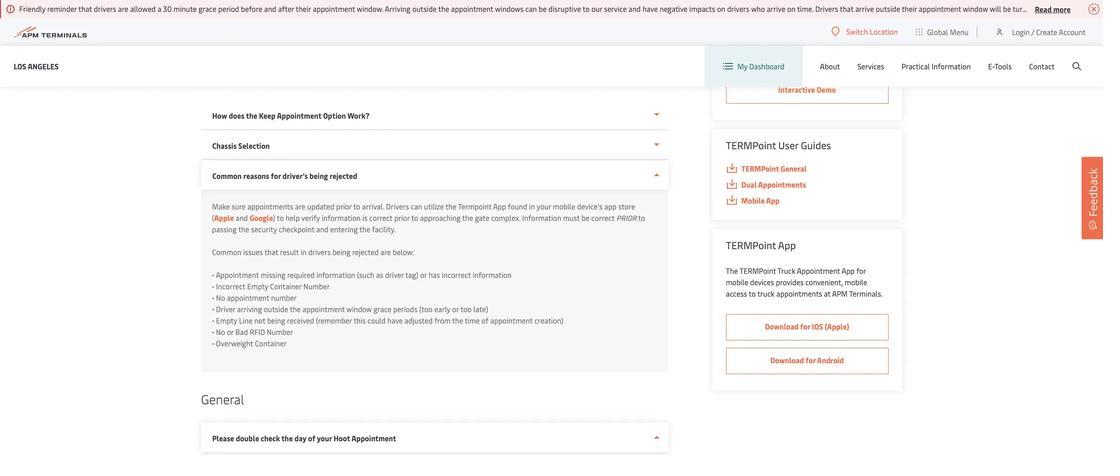 Task type: locate. For each thing, give the bounding box(es) containing it.
0 horizontal spatial being
[[267, 315, 285, 325]]

information left (such
[[316, 270, 355, 280]]

1 common from the top
[[212, 171, 241, 181]]

appointment up convenient,
[[797, 266, 840, 276]]

chassis selection button
[[201, 130, 668, 160]]

of right day
[[308, 433, 315, 443]]

information inside dropdown button
[[932, 61, 971, 71]]

0 horizontal spatial correct
[[369, 213, 392, 223]]

drivers right time.
[[815, 4, 838, 14]]

download for android
[[770, 355, 844, 365]]

download left ios at the right of the page
[[765, 321, 799, 331]]

common reasons for driver's being rejected element
[[201, 189, 668, 372]]

received
[[287, 315, 314, 325]]

0 horizontal spatial of
[[308, 433, 315, 443]]

app
[[766, 195, 780, 205], [493, 201, 506, 211], [778, 238, 796, 252], [842, 266, 855, 276]]

being inside dropdown button
[[309, 171, 328, 181]]

drivers inside make sure appointments are updated prior to arrival. drivers can utilize the termpoint app found in your mobile device's app store (
[[386, 201, 409, 211]]

can up apple and google ) to help verify information is correct prior to approaching the gate complex. information must be correct prior
[[411, 201, 422, 211]]

no up driver
[[216, 293, 225, 303]]

prior inside make sure appointments are updated prior to arrival. drivers can utilize the termpoint app found in your mobile device's app store (
[[336, 201, 352, 211]]

1 horizontal spatial grace
[[374, 304, 391, 314]]

rejected inside common reasons for driver's being rejected element
[[352, 247, 379, 257]]

window.
[[357, 4, 383, 14]]

0 horizontal spatial general
[[201, 390, 244, 408]]

correct down app
[[591, 213, 615, 223]]

0 horizontal spatial number
[[267, 327, 293, 337]]

1 vertical spatial number
[[267, 327, 293, 337]]

are left allowed
[[118, 4, 128, 14]]

(
[[212, 213, 214, 223]]

prior up entering
[[336, 201, 352, 211]]

0 horizontal spatial window
[[347, 304, 372, 314]]

grace
[[199, 4, 216, 14], [374, 304, 391, 314]]

termpoint for termpoint app
[[726, 238, 776, 252]]

information down global menu
[[932, 61, 971, 71]]

your left hoot
[[317, 433, 332, 443]]

in right found
[[529, 201, 535, 211]]

1 vertical spatial no
[[216, 327, 225, 337]]

services
[[857, 61, 884, 71]]

will
[[990, 4, 1001, 14]]

los
[[14, 61, 26, 71]]

mobile up terminals.
[[845, 277, 867, 287]]

outside right arriving
[[412, 4, 437, 14]]

app up truck
[[778, 238, 796, 252]]

drivers left allowed
[[94, 4, 116, 14]]

correct
[[369, 213, 392, 223], [591, 213, 615, 223]]

1 vertical spatial are
[[295, 201, 305, 211]]

1 horizontal spatial correct
[[591, 213, 615, 223]]

correct up facility.
[[369, 213, 392, 223]]

as
[[376, 270, 383, 280]]

appointments up the )
[[247, 201, 293, 211]]

0 horizontal spatial mobile
[[553, 201, 575, 211]]

download for download for android
[[770, 355, 804, 365]]

0 vertical spatial container
[[270, 281, 302, 291]]

1 vertical spatial rejected
[[352, 247, 379, 257]]

1 horizontal spatial empty
[[247, 281, 268, 291]]

window
[[963, 4, 988, 14], [347, 304, 372, 314]]

1 vertical spatial prior
[[394, 213, 410, 223]]

result
[[280, 247, 299, 257]]

1 vertical spatial window
[[347, 304, 372, 314]]

1 horizontal spatial on
[[787, 4, 796, 14]]

1 correct from the left
[[369, 213, 392, 223]]

0 vertical spatial common
[[212, 171, 241, 181]]

information inside common reasons for driver's being rejected element
[[522, 213, 561, 223]]

appointments inside make sure appointments are updated prior to arrival. drivers can utilize the termpoint app found in your mobile device's app store (
[[247, 201, 293, 211]]

have down 'periods'
[[387, 315, 403, 325]]

late)
[[473, 304, 488, 314]]

2 common from the top
[[212, 247, 241, 257]]

1 vertical spatial your
[[317, 433, 332, 443]]

appointments
[[247, 201, 293, 211], [776, 288, 822, 298]]

login / create account link
[[995, 18, 1086, 45]]

general up 'appointments'
[[781, 163, 807, 173]]

1 horizontal spatial drivers
[[308, 247, 331, 257]]

empty down missing
[[247, 281, 268, 291]]

common down the passing
[[212, 247, 241, 257]]

switch location
[[846, 26, 898, 37]]

2 vertical spatial or
[[227, 327, 234, 337]]

on left time.
[[787, 4, 796, 14]]

termpoint inside the termpoint truck appointment app for mobile devices provides convenient, mobile access to truck appointments at apm terminals.
[[740, 266, 776, 276]]

my dashboard
[[737, 61, 784, 71]]

sure
[[232, 201, 246, 211]]

and down verify
[[316, 224, 328, 234]]

how does the keep appointment option work?
[[212, 110, 369, 120]]

2 correct from the left
[[591, 213, 615, 223]]

rejected inside common reasons for driver's being rejected dropdown button
[[329, 171, 357, 181]]

on
[[717, 4, 725, 14], [787, 4, 796, 14]]

0 vertical spatial drivers
[[815, 4, 838, 14]]

appointment inside the termpoint truck appointment app for mobile devices provides convenient, mobile access to truck appointments at apm terminals.
[[797, 266, 840, 276]]

be right will
[[1003, 4, 1011, 14]]

their right after
[[296, 4, 311, 14]]

0 horizontal spatial empty
[[216, 315, 237, 325]]

1 vertical spatial container
[[255, 338, 287, 348]]

must
[[563, 213, 580, 223]]

read more
[[1035, 4, 1071, 14]]

your right found
[[537, 201, 551, 211]]

1 horizontal spatial number
[[303, 281, 330, 291]]

0 horizontal spatial on
[[717, 4, 725, 14]]

0 vertical spatial information
[[932, 61, 971, 71]]

)
[[273, 213, 275, 223]]

common left reasons
[[212, 171, 241, 181]]

common inside dropdown button
[[212, 171, 241, 181]]

6 • from the top
[[212, 327, 214, 337]]

or left the bad
[[227, 327, 234, 337]]

to left truck
[[749, 288, 756, 298]]

have left negative
[[643, 4, 658, 14]]

drivers up required
[[308, 247, 331, 257]]

grace inside • appointment missing required information (such as driver tag) or has incorrect information • incorrect empty container number • no appointment number • driver arriving outside the appointment window grace periods (too early or too late) • empty line not being received (remember this could have adjusted from the time of appointment creation) • no or bad rfid number • overweight container
[[374, 304, 391, 314]]

general up please
[[201, 390, 244, 408]]

location
[[870, 26, 898, 37]]

their up global menu button
[[902, 4, 917, 14]]

to left approaching
[[411, 213, 418, 223]]

number right the rfid
[[267, 327, 293, 337]]

download for android link
[[726, 348, 888, 374]]

1 • from the top
[[212, 270, 214, 280]]

0 horizontal spatial drivers
[[386, 201, 409, 211]]

entering
[[330, 224, 358, 234]]

more
[[1053, 4, 1071, 14]]

0 horizontal spatial arrive
[[767, 4, 786, 14]]

1 horizontal spatial window
[[963, 4, 988, 14]]

appointments
[[758, 179, 806, 189]]

grace left period
[[199, 4, 216, 14]]

that right reminder
[[78, 4, 92, 14]]

1 horizontal spatial mobile
[[726, 277, 748, 287]]

interactive demo link
[[726, 77, 888, 104]]

1 vertical spatial can
[[411, 201, 422, 211]]

bad
[[235, 327, 248, 337]]

1 vertical spatial have
[[387, 315, 403, 325]]

can inside make sure appointments are updated prior to arrival. drivers can utilize the termpoint app found in your mobile device's app store (
[[411, 201, 422, 211]]

and left after
[[264, 4, 276, 14]]

day
[[294, 433, 306, 443]]

no up overweight
[[216, 327, 225, 337]]

2 horizontal spatial be
[[1003, 4, 1011, 14]]

check
[[260, 433, 280, 443]]

on right 'impacts'
[[717, 4, 725, 14]]

window up this
[[347, 304, 372, 314]]

android
[[817, 355, 844, 365]]

1 horizontal spatial outside
[[412, 4, 437, 14]]

appointment
[[277, 110, 321, 120], [797, 266, 840, 276], [216, 270, 259, 280], [351, 433, 396, 443]]

drivers right arrival. on the left top of page
[[386, 201, 409, 211]]

1 vertical spatial common
[[212, 247, 241, 257]]

are inside make sure appointments are updated prior to arrival. drivers can utilize the termpoint app found in your mobile device's app store (
[[295, 201, 305, 211]]

0 vertical spatial being
[[309, 171, 328, 181]]

for up terminals.
[[856, 266, 866, 276]]

0 horizontal spatial that
[[78, 4, 92, 14]]

0 horizontal spatial can
[[411, 201, 422, 211]]

4 • from the top
[[212, 304, 214, 314]]

1 vertical spatial grace
[[374, 304, 391, 314]]

window left will
[[963, 4, 988, 14]]

be down device's
[[582, 213, 590, 223]]

global
[[927, 27, 948, 37]]

prior up facility.
[[394, 213, 410, 223]]

mobile up access
[[726, 277, 748, 287]]

1 vertical spatial in
[[301, 247, 306, 257]]

download
[[765, 321, 799, 331], [770, 355, 804, 365]]

mobile up must
[[553, 201, 575, 211]]

that
[[78, 4, 92, 14], [840, 4, 854, 14], [265, 247, 278, 257]]

0 vertical spatial have
[[643, 4, 658, 14]]

2 vertical spatial being
[[267, 315, 285, 325]]

being right not
[[267, 315, 285, 325]]

menu
[[950, 27, 969, 37]]

time
[[465, 315, 480, 325]]

1 vertical spatial being
[[332, 247, 350, 257]]

1 horizontal spatial prior
[[394, 213, 410, 223]]

termpoint for termpoint user guides
[[726, 138, 776, 152]]

selection
[[238, 141, 270, 151]]

their
[[296, 4, 311, 14], [902, 4, 917, 14]]

period
[[218, 4, 239, 14]]

your inside dropdown button
[[317, 433, 332, 443]]

or left 'too'
[[452, 304, 459, 314]]

container down the rfid
[[255, 338, 287, 348]]

to right the )
[[277, 213, 284, 223]]

outside down number
[[264, 304, 288, 314]]

0 vertical spatial can
[[525, 4, 537, 14]]

be left disruptive
[[539, 4, 547, 14]]

2 their from the left
[[902, 4, 917, 14]]

empty down driver
[[216, 315, 237, 325]]

1 horizontal spatial of
[[482, 315, 489, 325]]

appointment left creation)
[[490, 315, 533, 325]]

2 horizontal spatial are
[[381, 247, 391, 257]]

app inside make sure appointments are updated prior to arrival. drivers can utilize the termpoint app found in your mobile device's app store (
[[493, 201, 506, 211]]

ios
[[812, 321, 823, 331]]

outside up 'location'
[[876, 4, 900, 14]]

container up number
[[270, 281, 302, 291]]

below:
[[393, 247, 414, 257]]

of down late)
[[482, 315, 489, 325]]

1 horizontal spatial your
[[537, 201, 551, 211]]

2 horizontal spatial outside
[[876, 4, 900, 14]]

rejected
[[329, 171, 357, 181], [352, 247, 379, 257]]

0 vertical spatial general
[[781, 163, 807, 173]]

are up help
[[295, 201, 305, 211]]

1 horizontal spatial their
[[902, 4, 917, 14]]

0 vertical spatial empty
[[247, 281, 268, 291]]

in inside make sure appointments are updated prior to arrival. drivers can utilize the termpoint app found in your mobile device's app store (
[[529, 201, 535, 211]]

e-tools
[[988, 61, 1012, 71]]

appointment up incorrect
[[216, 270, 259, 280]]

1 vertical spatial appointments
[[776, 288, 822, 298]]

for left driver's on the top left of page
[[271, 171, 281, 181]]

0 horizontal spatial grace
[[199, 4, 216, 14]]

termpoint general
[[741, 163, 807, 173]]

download down download for ios (apple) link
[[770, 355, 804, 365]]

7 • from the top
[[212, 338, 214, 348]]

0 vertical spatial appointments
[[247, 201, 293, 211]]

0 vertical spatial your
[[537, 201, 551, 211]]

common
[[212, 171, 241, 181], [212, 247, 241, 257]]

1 horizontal spatial that
[[265, 247, 278, 257]]

arrive up switch location button
[[855, 4, 874, 14]]

to inside make sure appointments are updated prior to arrival. drivers can utilize the termpoint app found in your mobile device's app store (
[[353, 201, 360, 211]]

that up "switch"
[[840, 4, 854, 14]]

feedback button
[[1082, 157, 1103, 239]]

mobile app link
[[726, 195, 888, 206]]

option
[[323, 110, 346, 120]]

drivers left 'who'
[[727, 4, 749, 14]]

termpoint up dual
[[741, 163, 779, 173]]

1 vertical spatial download
[[770, 355, 804, 365]]

and
[[264, 4, 276, 14], [629, 4, 641, 14], [236, 213, 248, 223], [316, 224, 328, 234]]

1 vertical spatial drivers
[[386, 201, 409, 211]]

termpoint general link
[[726, 163, 888, 174]]

and inside the to passing the security checkpoint and entering the facility.
[[316, 224, 328, 234]]

windows
[[495, 4, 524, 14]]

termpoint up the
[[726, 238, 776, 252]]

and right service
[[629, 4, 641, 14]]

mobile inside make sure appointments are updated prior to arrival. drivers can utilize the termpoint app found in your mobile device's app store (
[[553, 201, 575, 211]]

or left has
[[420, 270, 427, 280]]

1 vertical spatial of
[[308, 433, 315, 443]]

services button
[[857, 46, 884, 87]]

minute
[[174, 4, 197, 14]]

to inside the termpoint truck appointment app for mobile devices provides convenient, mobile access to truck appointments at apm terminals.
[[749, 288, 756, 298]]

appointments down provides
[[776, 288, 822, 298]]

arrive right 'who'
[[767, 4, 786, 14]]

0 vertical spatial grace
[[199, 4, 216, 14]]

0 horizontal spatial outside
[[264, 304, 288, 314]]

1 horizontal spatial drivers
[[815, 4, 838, 14]]

0 horizontal spatial have
[[387, 315, 403, 325]]

app down 'dual appointments' at the right of page
[[766, 195, 780, 205]]

rejected up (such
[[352, 247, 379, 257]]

this
[[354, 315, 366, 325]]

1 vertical spatial empty
[[216, 315, 237, 325]]

that inside common reasons for driver's being rejected element
[[265, 247, 278, 257]]

0 vertical spatial window
[[963, 4, 988, 14]]

1 vertical spatial general
[[201, 390, 244, 408]]

0 vertical spatial are
[[118, 4, 128, 14]]

a
[[158, 4, 161, 14]]

incorrect
[[216, 281, 245, 291]]

0 vertical spatial number
[[303, 281, 330, 291]]

2 horizontal spatial drivers
[[727, 4, 749, 14]]

1 horizontal spatial are
[[295, 201, 305, 211]]

1 vertical spatial or
[[452, 304, 459, 314]]

prior
[[616, 213, 637, 223]]

2 vertical spatial are
[[381, 247, 391, 257]]

1 horizontal spatial information
[[932, 61, 971, 71]]

prior
[[336, 201, 352, 211], [394, 213, 410, 223]]

creation)
[[534, 315, 563, 325]]

common for common reasons for driver's being rejected
[[212, 171, 241, 181]]

grace up could
[[374, 304, 391, 314]]

login
[[1012, 27, 1030, 37]]

be
[[539, 4, 547, 14], [1003, 4, 1011, 14], [582, 213, 590, 223]]

adjusted
[[405, 315, 433, 325]]

0 vertical spatial or
[[420, 270, 427, 280]]

app up complex.
[[493, 201, 506, 211]]

1 vertical spatial information
[[522, 213, 561, 223]]

common issues that result in drivers being rejected are below:
[[212, 247, 414, 257]]

0 horizontal spatial are
[[118, 4, 128, 14]]

0 vertical spatial prior
[[336, 201, 352, 211]]

0 vertical spatial download
[[765, 321, 799, 331]]

window inside • appointment missing required information (such as driver tag) or has incorrect information • incorrect empty container number • no appointment number • driver arriving outside the appointment window grace periods (too early or too late) • empty line not being received (remember this could have adjusted from the time of appointment creation) • no or bad rfid number • overweight container
[[347, 304, 372, 314]]

have inside • appointment missing required information (such as driver tag) or has incorrect information • incorrect empty container number • no appointment number • driver arriving outside the appointment window grace periods (too early or too late) • empty line not being received (remember this could have adjusted from the time of appointment creation) • no or bad rfid number • overweight container
[[387, 315, 403, 325]]

0 horizontal spatial appointments
[[247, 201, 293, 211]]

0 vertical spatial in
[[529, 201, 535, 211]]

to left arrival. on the left top of page
[[353, 201, 360, 211]]

0 vertical spatial rejected
[[329, 171, 357, 181]]

2 arrive from the left
[[855, 4, 874, 14]]

appointment right keep
[[277, 110, 321, 120]]

termpoint
[[458, 201, 492, 211]]

1 horizontal spatial have
[[643, 4, 658, 14]]

appointment up the (remember
[[303, 304, 345, 314]]

termpoint up the devices
[[740, 266, 776, 276]]

are left the below:
[[381, 247, 391, 257]]

download for download for ios (apple)
[[765, 321, 799, 331]]

being right driver's on the top left of page
[[309, 171, 328, 181]]

number down required
[[303, 281, 330, 291]]

can right windows
[[525, 4, 537, 14]]

0 vertical spatial of
[[482, 315, 489, 325]]

utilize
[[424, 201, 444, 211]]

can
[[525, 4, 537, 14], [411, 201, 422, 211]]

termpoint up termpoint general
[[726, 138, 776, 152]]

0 vertical spatial no
[[216, 293, 225, 303]]

0 horizontal spatial prior
[[336, 201, 352, 211]]

mobile
[[741, 195, 765, 205]]

in right result
[[301, 247, 306, 257]]

1 horizontal spatial arrive
[[855, 4, 874, 14]]

information down found
[[522, 213, 561, 223]]

1 their from the left
[[296, 4, 311, 14]]

read
[[1035, 4, 1052, 14]]

rejected up updated
[[329, 171, 357, 181]]



Task type: vqa. For each thing, say whether or not it's contained in the screenshot.
AVAILABILITY
no



Task type: describe. For each thing, give the bounding box(es) containing it.
for inside the termpoint truck appointment app for mobile devices provides convenient, mobile access to truck appointments at apm terminals.
[[856, 266, 866, 276]]

switch location button
[[832, 26, 898, 37]]

1 horizontal spatial be
[[582, 213, 590, 223]]

facility.
[[372, 224, 396, 234]]

driver
[[216, 304, 235, 314]]

information right incorrect
[[473, 270, 512, 280]]

provides
[[776, 277, 804, 287]]

app
[[604, 201, 617, 211]]

(remember
[[316, 315, 352, 325]]

the inside make sure appointments are updated prior to arrival. drivers can utilize the termpoint app found in your mobile device's app store (
[[445, 201, 456, 211]]

how does the keep appointment option work? button
[[201, 100, 668, 130]]

truck
[[757, 288, 775, 298]]

receive
[[1065, 4, 1088, 14]]

our
[[591, 4, 602, 14]]

early
[[434, 304, 450, 314]]

2 horizontal spatial that
[[840, 4, 854, 14]]

to left the our
[[583, 4, 590, 14]]

to inside the to passing the security checkpoint and entering the facility.
[[638, 213, 645, 223]]

convenient,
[[805, 277, 843, 287]]

common reasons for driver's being rejected button
[[201, 160, 668, 189]]

1 on from the left
[[717, 4, 725, 14]]

how
[[212, 110, 227, 120]]

that for common issues that result in drivers being rejected are below:
[[265, 247, 278, 257]]

about
[[820, 61, 840, 71]]

los angeles link
[[14, 60, 59, 72]]

1 arrive from the left
[[767, 4, 786, 14]]

verify
[[301, 213, 320, 223]]

2 horizontal spatial mobile
[[845, 277, 867, 287]]

dashboard
[[749, 61, 784, 71]]

2 no from the top
[[216, 327, 225, 337]]

drivers inside common reasons for driver's being rejected element
[[308, 247, 331, 257]]

truck
[[778, 266, 795, 276]]

2 on from the left
[[787, 4, 796, 14]]

contact button
[[1029, 46, 1055, 87]]

appointment left window.
[[313, 4, 355, 14]]

that for friendly reminder that drivers are allowed a 30 minute grace period before and after their appointment window. arriving outside the appointment windows can be disruptive to our service and have negative impacts on drivers who arrive on time. drivers that arrive outside their appointment window will be turned away. to receive futu
[[78, 4, 92, 14]]

being inside • appointment missing required information (such as driver tag) or has incorrect information • incorrect empty container number • no appointment number • driver arriving outside the appointment window grace periods (too early or too late) • empty line not being received (remember this could have adjusted from the time of appointment creation) • no or bad rfid number • overweight container
[[267, 315, 285, 325]]

2 horizontal spatial being
[[332, 247, 350, 257]]

2 • from the top
[[212, 281, 214, 291]]

common reasons for driver's being rejected
[[212, 171, 357, 181]]

appointments inside the termpoint truck appointment app for mobile devices provides convenient, mobile access to truck appointments at apm terminals.
[[776, 288, 822, 298]]

your inside make sure appointments are updated prior to arrival. drivers can utilize the termpoint app found in your mobile device's app store (
[[537, 201, 551, 211]]

who
[[751, 4, 765, 14]]

global menu button
[[907, 18, 978, 45]]

after
[[278, 4, 294, 14]]

turned
[[1013, 4, 1035, 14]]

required
[[287, 270, 315, 280]]

please double check the day of your hoot appointment element
[[201, 452, 668, 455]]

issues
[[243, 247, 263, 257]]

tag)
[[405, 270, 418, 280]]

of inside please double check the day of your hoot appointment dropdown button
[[308, 433, 315, 443]]

found
[[508, 201, 527, 211]]

arriving
[[385, 4, 411, 14]]

e-
[[988, 61, 995, 71]]

for inside dropdown button
[[271, 171, 281, 181]]

driver
[[385, 270, 404, 280]]

termpoint app
[[726, 238, 796, 252]]

about button
[[820, 46, 840, 87]]

0 horizontal spatial be
[[539, 4, 547, 14]]

close alert image
[[1088, 4, 1099, 15]]

information up entering
[[322, 213, 361, 223]]

demo
[[817, 84, 836, 94]]

3 • from the top
[[212, 293, 214, 303]]

for left ios at the right of the page
[[800, 321, 810, 331]]

is
[[362, 213, 367, 223]]

common for common issues that result in drivers being rejected are below:
[[212, 247, 241, 257]]

of inside • appointment missing required information (such as driver tag) or has incorrect information • incorrect empty container number • no appointment number • driver arriving outside the appointment window grace periods (too early or too late) • empty line not being received (remember this could have adjusted from the time of appointment creation) • no or bad rfid number • overweight container
[[482, 315, 489, 325]]

disruptive
[[548, 4, 581, 14]]

0 horizontal spatial or
[[227, 327, 234, 337]]

(such
[[357, 270, 374, 280]]

(apple)
[[825, 321, 849, 331]]

0 horizontal spatial drivers
[[94, 4, 116, 14]]

reasons
[[243, 171, 269, 181]]

at
[[824, 288, 831, 298]]

e-tools button
[[988, 46, 1012, 87]]

double
[[236, 433, 259, 443]]

please double check the day of your hoot appointment button
[[201, 423, 668, 452]]

/
[[1031, 27, 1034, 37]]

missing
[[261, 270, 286, 280]]

appointment up global
[[919, 4, 961, 14]]

interactive
[[778, 84, 815, 94]]

app inside the termpoint truck appointment app for mobile devices provides convenient, mobile access to truck appointments at apm terminals.
[[842, 266, 855, 276]]

appointment left windows
[[451, 4, 493, 14]]

appointment up "arriving"
[[227, 293, 269, 303]]

user
[[778, 138, 798, 152]]

30
[[163, 4, 172, 14]]

tools
[[995, 61, 1012, 71]]

for left android
[[806, 355, 816, 365]]

apple link
[[214, 213, 234, 223]]

feedback
[[1085, 168, 1100, 217]]

1 no from the top
[[216, 293, 225, 303]]

has
[[429, 270, 440, 280]]

too
[[460, 304, 472, 314]]

periods
[[393, 304, 418, 314]]

termpoint for termpoint general
[[741, 163, 779, 173]]

does
[[229, 110, 244, 120]]

appointment right hoot
[[351, 433, 396, 443]]

outside inside • appointment missing required information (such as driver tag) or has incorrect information • incorrect empty container number • no appointment number • driver arriving outside the appointment window grace periods (too early or too late) • empty line not being received (remember this could have adjusted from the time of appointment creation) • no or bad rfid number • overweight container
[[264, 304, 288, 314]]

complex.
[[491, 213, 520, 223]]

appointment inside • appointment missing required information (such as driver tag) or has incorrect information • incorrect empty container number • no appointment number • driver arriving outside the appointment window grace periods (too early or too late) • empty line not being received (remember this could have adjusted from the time of appointment creation) • no or bad rfid number • overweight container
[[216, 270, 259, 280]]

create
[[1036, 27, 1057, 37]]

devices
[[750, 277, 774, 287]]

global menu
[[927, 27, 969, 37]]

termpoint user guides
[[726, 138, 831, 152]]

gate
[[475, 213, 489, 223]]

updated
[[307, 201, 334, 211]]

keep
[[259, 110, 275, 120]]

dual appointments
[[741, 179, 806, 189]]

my
[[737, 61, 748, 71]]

1 horizontal spatial or
[[420, 270, 427, 280]]

incorrect
[[442, 270, 471, 280]]

arrival.
[[362, 201, 384, 211]]

chassis selection
[[212, 141, 270, 151]]

login / create account
[[1012, 27, 1086, 37]]

2 horizontal spatial or
[[452, 304, 459, 314]]

arriving
[[237, 304, 262, 314]]

overweight
[[216, 338, 253, 348]]

apm
[[832, 288, 848, 298]]

from
[[434, 315, 451, 325]]

store
[[618, 201, 635, 211]]

dual
[[741, 179, 757, 189]]

help
[[286, 213, 300, 223]]

• appointment missing required information (such as driver tag) or has incorrect information • incorrect empty container number • no appointment number • driver arriving outside the appointment window grace periods (too early or too late) • empty line not being received (remember this could have adjusted from the time of appointment creation) • no or bad rfid number • overweight container
[[212, 270, 563, 348]]

practical
[[902, 61, 930, 71]]

my dashboard button
[[723, 46, 784, 87]]

and down sure
[[236, 213, 248, 223]]

5 • from the top
[[212, 315, 214, 325]]

driver's
[[282, 171, 308, 181]]

google link
[[250, 213, 273, 223]]

1 horizontal spatial can
[[525, 4, 537, 14]]

1 horizontal spatial general
[[781, 163, 807, 173]]

0 horizontal spatial in
[[301, 247, 306, 257]]



